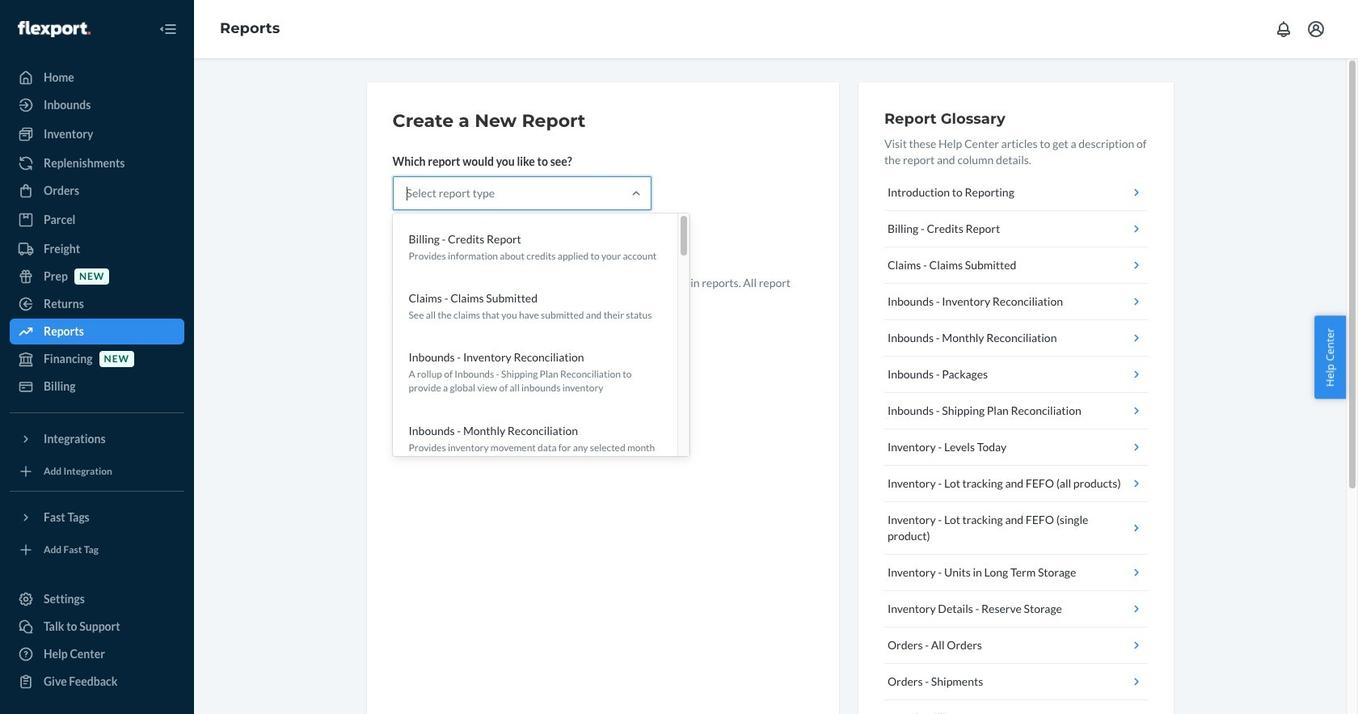 Task type: describe. For each thing, give the bounding box(es) containing it.
open account menu image
[[1307, 19, 1326, 39]]

close navigation image
[[159, 19, 178, 39]]

flexport logo image
[[18, 21, 90, 37]]

open notifications image
[[1275, 19, 1294, 39]]



Task type: vqa. For each thing, say whether or not it's contained in the screenshot.
Close Navigation icon
yes



